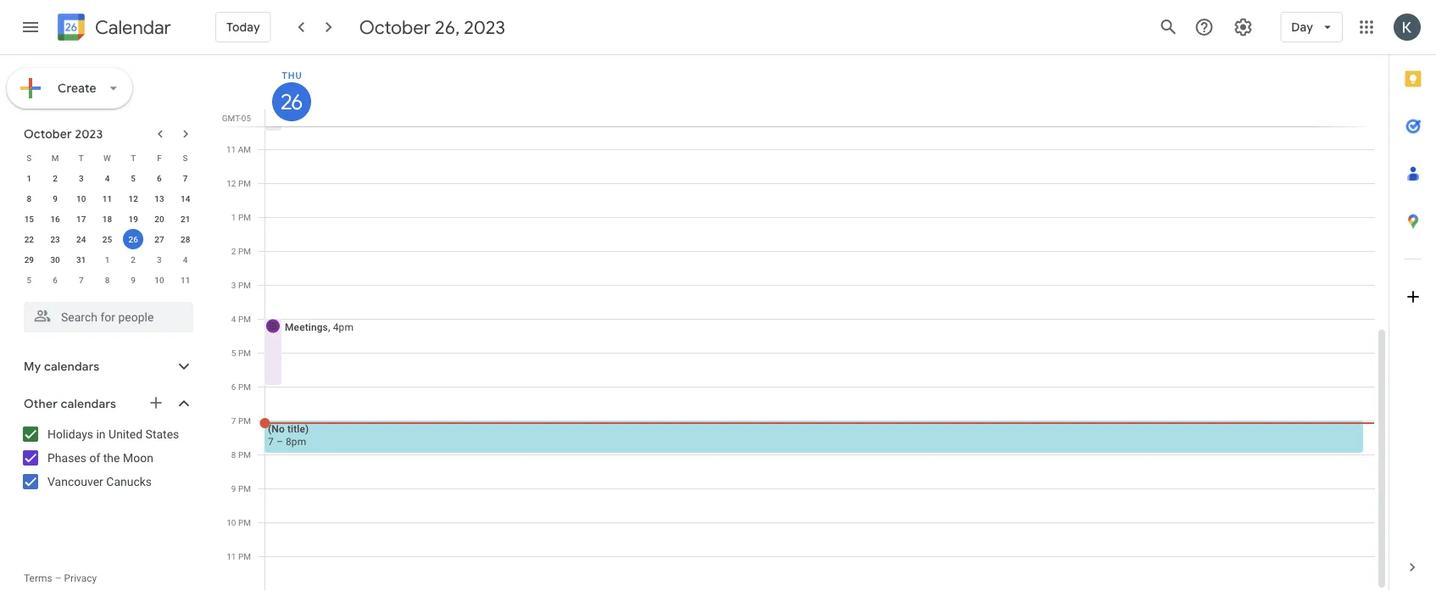 Task type: locate. For each thing, give the bounding box(es) containing it.
pm down "4 pm"
[[238, 348, 251, 358]]

row containing 22
[[16, 229, 198, 249]]

1 vertical spatial 5
[[27, 275, 32, 285]]

pm up "3 pm"
[[238, 246, 251, 256]]

1 horizontal spatial 1
[[105, 254, 110, 265]]

5 down 29 element
[[27, 275, 32, 285]]

8 up the 15 element
[[27, 193, 32, 204]]

2 horizontal spatial 2
[[231, 246, 236, 256]]

8 for november 8 element
[[105, 275, 110, 285]]

1
[[27, 173, 32, 183], [231, 212, 236, 222], [105, 254, 110, 265]]

1 horizontal spatial 3
[[157, 254, 162, 265]]

18
[[102, 214, 112, 224]]

october 26, 2023
[[359, 15, 506, 39]]

of
[[89, 451, 100, 465]]

5 inside 26 grid
[[231, 348, 236, 358]]

16
[[50, 214, 60, 224]]

1 horizontal spatial 2
[[131, 254, 136, 265]]

0 vertical spatial 26
[[280, 89, 301, 115]]

phases of the moon
[[47, 451, 153, 465]]

31 element
[[71, 249, 91, 270]]

0 horizontal spatial 4
[[105, 173, 110, 183]]

0 horizontal spatial 26
[[128, 234, 138, 244]]

0 vertical spatial 3
[[79, 173, 84, 183]]

6
[[157, 173, 162, 183], [53, 275, 58, 285], [231, 382, 236, 392]]

1 inside 26 grid
[[231, 212, 236, 222]]

gmt-05
[[222, 113, 251, 123]]

october up m
[[24, 126, 72, 141]]

terms – privacy
[[24, 572, 97, 584]]

8 inside 26 grid
[[231, 450, 236, 460]]

1 horizontal spatial 10
[[155, 275, 164, 285]]

1 horizontal spatial s
[[183, 153, 188, 163]]

11 down 10 pm
[[227, 551, 236, 561]]

5 up 12 element on the top
[[131, 173, 136, 183]]

1 horizontal spatial 2023
[[464, 15, 506, 39]]

4 up 5 pm
[[231, 314, 236, 324]]

6 inside grid
[[231, 382, 236, 392]]

create button
[[7, 68, 132, 109]]

calendars up other calendars
[[44, 359, 100, 374]]

12 down 11 am
[[227, 178, 236, 188]]

11 for 11 am
[[226, 144, 236, 154]]

4 pm from the top
[[238, 280, 251, 290]]

10 for 10 pm
[[227, 517, 236, 528]]

17 element
[[71, 209, 91, 229]]

0 horizontal spatial 2
[[53, 173, 58, 183]]

29
[[24, 254, 34, 265]]

– right terms "link"
[[55, 572, 62, 584]]

row containing s
[[16, 148, 198, 168]]

s right f
[[183, 153, 188, 163]]

11 inside 11 element
[[102, 193, 112, 204]]

1 row from the top
[[16, 148, 198, 168]]

10 down november 3 "element"
[[155, 275, 164, 285]]

0 horizontal spatial 3
[[79, 173, 84, 183]]

0 horizontal spatial 8
[[27, 193, 32, 204]]

20
[[155, 214, 164, 224]]

other calendars
[[24, 396, 116, 411]]

calendars up in
[[61, 396, 116, 411]]

6 pm from the top
[[238, 348, 251, 358]]

calendars inside other calendars dropdown button
[[61, 396, 116, 411]]

pm down 10 pm
[[238, 551, 251, 561]]

15
[[24, 214, 34, 224]]

november 3 element
[[149, 249, 170, 270]]

0 vertical spatial 5
[[131, 173, 136, 183]]

pm for 4 pm
[[238, 314, 251, 324]]

4 row from the top
[[16, 209, 198, 229]]

2 up "3 pm"
[[231, 246, 236, 256]]

10 up 17
[[76, 193, 86, 204]]

pm down 7 pm
[[238, 450, 251, 460]]

0 vertical spatial 12
[[227, 178, 236, 188]]

9 pm from the top
[[238, 450, 251, 460]]

pm down am on the top
[[238, 178, 251, 188]]

pm left (no
[[238, 416, 251, 426]]

8 down 7 pm
[[231, 450, 236, 460]]

9 down november 2 element
[[131, 275, 136, 285]]

12 inside 26 grid
[[227, 178, 236, 188]]

6 down '30' element
[[53, 275, 58, 285]]

m
[[51, 153, 59, 163]]

3 up 10 element
[[79, 173, 84, 183]]

10 pm from the top
[[238, 483, 251, 494]]

10 for november 10 "element" at the left top of the page
[[155, 275, 164, 285]]

0 horizontal spatial 6
[[53, 275, 58, 285]]

8 down 'november 1' element
[[105, 275, 110, 285]]

november 7 element
[[71, 270, 91, 290]]

4 down 28 element
[[183, 254, 188, 265]]

november 8 element
[[97, 270, 117, 290]]

1 horizontal spatial 26
[[280, 89, 301, 115]]

2 vertical spatial 9
[[231, 483, 236, 494]]

1 down "12 pm"
[[231, 212, 236, 222]]

None search field
[[0, 295, 210, 332]]

pm down 5 pm
[[238, 382, 251, 392]]

calendars inside my calendars dropdown button
[[44, 359, 100, 374]]

my calendars
[[24, 359, 100, 374]]

pm down 8 pm at the left of the page
[[238, 483, 251, 494]]

pm for 12 pm
[[238, 178, 251, 188]]

my calendars button
[[3, 353, 210, 380]]

11 down november 4 element
[[181, 275, 190, 285]]

0 horizontal spatial 2023
[[75, 126, 103, 141]]

pm for 2 pm
[[238, 246, 251, 256]]

26, today element
[[123, 229, 143, 249]]

other calendars list
[[3, 421, 210, 495]]

november 6 element
[[45, 270, 65, 290]]

1 horizontal spatial 5
[[131, 173, 136, 183]]

calendars for my calendars
[[44, 359, 100, 374]]

2 horizontal spatial 10
[[227, 517, 236, 528]]

1 vertical spatial 1
[[231, 212, 236, 222]]

7
[[183, 173, 188, 183], [79, 275, 84, 285], [231, 416, 236, 426], [268, 436, 274, 447]]

2023 down create
[[75, 126, 103, 141]]

20 element
[[149, 209, 170, 229]]

1 horizontal spatial 8
[[105, 275, 110, 285]]

9 up 10 pm
[[231, 483, 236, 494]]

2 up november 9 element
[[131, 254, 136, 265]]

17
[[76, 214, 86, 224]]

2
[[53, 173, 58, 183], [231, 246, 236, 256], [131, 254, 136, 265]]

holidays in united states
[[47, 427, 179, 441]]

19
[[128, 214, 138, 224]]

5
[[131, 173, 136, 183], [27, 275, 32, 285], [231, 348, 236, 358]]

day button
[[1281, 7, 1343, 47]]

0 vertical spatial calendars
[[44, 359, 100, 374]]

–
[[276, 436, 283, 447], [55, 572, 62, 584]]

pm down '2 pm'
[[238, 280, 251, 290]]

1 vertical spatial calendars
[[61, 396, 116, 411]]

0 horizontal spatial 12
[[128, 193, 138, 204]]

26
[[280, 89, 301, 115], [128, 234, 138, 244]]

18 element
[[97, 209, 117, 229]]

2 horizontal spatial 4
[[231, 314, 236, 324]]

november 10 element
[[149, 270, 170, 290]]

0 horizontal spatial t
[[79, 153, 84, 163]]

0 horizontal spatial 5
[[27, 275, 32, 285]]

11 left am on the top
[[226, 144, 236, 154]]

2 horizontal spatial 6
[[231, 382, 236, 392]]

11 inside the november 11 element
[[181, 275, 190, 285]]

s left m
[[27, 153, 32, 163]]

moon
[[123, 451, 153, 465]]

1 for 1 pm
[[231, 212, 236, 222]]

10 inside "element"
[[155, 275, 164, 285]]

pm
[[238, 178, 251, 188], [238, 212, 251, 222], [238, 246, 251, 256], [238, 280, 251, 290], [238, 314, 251, 324], [238, 348, 251, 358], [238, 382, 251, 392], [238, 416, 251, 426], [238, 450, 251, 460], [238, 483, 251, 494], [238, 517, 251, 528], [238, 551, 251, 561]]

1 vertical spatial 9
[[131, 275, 136, 285]]

t left f
[[131, 153, 136, 163]]

6 for november 6 element
[[53, 275, 58, 285]]

title)
[[287, 423, 309, 435]]

settings menu image
[[1233, 17, 1254, 37]]

12 for 12
[[128, 193, 138, 204]]

2 horizontal spatial 9
[[231, 483, 236, 494]]

7 pm
[[231, 416, 251, 426]]

1 vertical spatial 6
[[53, 275, 58, 285]]

main drawer image
[[20, 17, 41, 37]]

12 inside 12 element
[[128, 193, 138, 204]]

1 vertical spatial 2023
[[75, 126, 103, 141]]

support image
[[1194, 17, 1215, 37]]

row containing 5
[[16, 270, 198, 290]]

0 horizontal spatial 10
[[76, 193, 86, 204]]

2 pm from the top
[[238, 212, 251, 222]]

5 pm from the top
[[238, 314, 251, 324]]

states
[[146, 427, 179, 441]]

1 vertical spatial 10
[[155, 275, 164, 285]]

2 down m
[[53, 173, 58, 183]]

10
[[76, 193, 86, 204], [155, 275, 164, 285], [227, 517, 236, 528]]

2 s from the left
[[183, 153, 188, 163]]

1 horizontal spatial t
[[131, 153, 136, 163]]

3
[[79, 173, 84, 183], [157, 254, 162, 265], [231, 280, 236, 290]]

0 horizontal spatial 1
[[27, 173, 32, 183]]

7 down 6 pm
[[231, 416, 236, 426]]

12 element
[[123, 188, 143, 209]]

3 pm from the top
[[238, 246, 251, 256]]

1 vertical spatial 3
[[157, 254, 162, 265]]

11 pm from the top
[[238, 517, 251, 528]]

23
[[50, 234, 60, 244]]

2023 right 26,
[[464, 15, 506, 39]]

1 down 25 element
[[105, 254, 110, 265]]

4 for 4 pm
[[231, 314, 236, 324]]

2 horizontal spatial 5
[[231, 348, 236, 358]]

2 inside grid
[[231, 246, 236, 256]]

6 down f
[[157, 173, 162, 183]]

pm for 10 pm
[[238, 517, 251, 528]]

2 horizontal spatial 3
[[231, 280, 236, 290]]

12 pm from the top
[[238, 551, 251, 561]]

5 for november 5 element
[[27, 275, 32, 285]]

1 horizontal spatial –
[[276, 436, 283, 447]]

1 vertical spatial 4
[[183, 254, 188, 265]]

8 for 8 pm
[[231, 450, 236, 460]]

row group
[[16, 168, 198, 290]]

2 vertical spatial 6
[[231, 382, 236, 392]]

november 4 element
[[175, 249, 196, 270]]

10 up 11 pm
[[227, 517, 236, 528]]

1 up the 15 element
[[27, 173, 32, 183]]

9
[[53, 193, 58, 204], [131, 275, 136, 285], [231, 483, 236, 494]]

9 inside 26 grid
[[231, 483, 236, 494]]

pm for 3 pm
[[238, 280, 251, 290]]

7 down (no
[[268, 436, 274, 447]]

0 vertical spatial 2023
[[464, 15, 506, 39]]

(no
[[268, 423, 285, 435]]

today button
[[215, 7, 271, 47]]

2 t from the left
[[131, 153, 136, 163]]

2 vertical spatial 1
[[105, 254, 110, 265]]

4 pm
[[231, 314, 251, 324]]

2 vertical spatial 5
[[231, 348, 236, 358]]

1 vertical spatial 26
[[128, 234, 138, 244]]

row
[[16, 148, 198, 168], [16, 168, 198, 188], [16, 188, 198, 209], [16, 209, 198, 229], [16, 229, 198, 249], [16, 249, 198, 270], [16, 270, 198, 290]]

4pm
[[333, 321, 354, 333]]

3 row from the top
[[16, 188, 198, 209]]

pm up '2 pm'
[[238, 212, 251, 222]]

1 horizontal spatial october
[[359, 15, 431, 39]]

pm for 7 pm
[[238, 416, 251, 426]]

26 down 19
[[128, 234, 138, 244]]

november 11 element
[[175, 270, 196, 290]]

22
[[24, 234, 34, 244]]

8 pm
[[231, 450, 251, 460]]

2 row from the top
[[16, 168, 198, 188]]

add other calendars image
[[148, 394, 165, 411]]

6 row from the top
[[16, 249, 198, 270]]

2 for 2 pm
[[231, 246, 236, 256]]

26 down thu
[[280, 89, 301, 115]]

0 vertical spatial 6
[[157, 173, 162, 183]]

1 t from the left
[[79, 153, 84, 163]]

meetings , 4pm
[[285, 321, 354, 333]]

november 2 element
[[123, 249, 143, 270]]

14
[[181, 193, 190, 204]]

10 inside 26 grid
[[227, 517, 236, 528]]

pm for 8 pm
[[238, 450, 251, 460]]

1 horizontal spatial 4
[[183, 254, 188, 265]]

calendar
[[95, 16, 171, 39]]

t left w
[[79, 153, 84, 163]]

5 row from the top
[[16, 229, 198, 249]]

29 element
[[19, 249, 39, 270]]

pm up 5 pm
[[238, 314, 251, 324]]

1 horizontal spatial 12
[[227, 178, 236, 188]]

6 down 5 pm
[[231, 382, 236, 392]]

1 vertical spatial october
[[24, 126, 72, 141]]

6 for 6 pm
[[231, 382, 236, 392]]

november 9 element
[[123, 270, 143, 290]]

2 vertical spatial 3
[[231, 280, 236, 290]]

28
[[181, 234, 190, 244]]

october
[[359, 15, 431, 39], [24, 126, 72, 141]]

1 vertical spatial 8
[[105, 275, 110, 285]]

calendars for other calendars
[[61, 396, 116, 411]]

0 vertical spatial 8
[[27, 193, 32, 204]]

0 horizontal spatial october
[[24, 126, 72, 141]]

0 vertical spatial october
[[359, 15, 431, 39]]

3 down 27 element
[[157, 254, 162, 265]]

12 up 19
[[128, 193, 138, 204]]

8 pm from the top
[[238, 416, 251, 426]]

tab list
[[1390, 55, 1437, 544]]

26,
[[435, 15, 460, 39]]

7 row from the top
[[16, 270, 198, 290]]

s
[[27, 153, 32, 163], [183, 153, 188, 163]]

4 up 11 element
[[105, 173, 110, 183]]

3 inside "element"
[[157, 254, 162, 265]]

26 cell
[[120, 229, 146, 249]]

2 vertical spatial 8
[[231, 450, 236, 460]]

3 down '2 pm'
[[231, 280, 236, 290]]

23 element
[[45, 229, 65, 249]]

7 down the 31 element
[[79, 275, 84, 285]]

october 2023 grid
[[16, 148, 198, 290]]

0 horizontal spatial –
[[55, 572, 62, 584]]

1 pm from the top
[[238, 178, 251, 188]]

calendars
[[44, 359, 100, 374], [61, 396, 116, 411]]

8
[[27, 193, 32, 204], [105, 275, 110, 285], [231, 450, 236, 460]]

2 horizontal spatial 8
[[231, 450, 236, 460]]

2 vertical spatial 10
[[227, 517, 236, 528]]

– down (no
[[276, 436, 283, 447]]

7 pm from the top
[[238, 382, 251, 392]]

30 element
[[45, 249, 65, 270]]

1 horizontal spatial 9
[[131, 275, 136, 285]]

0 vertical spatial 10
[[76, 193, 86, 204]]

9 up 16 "element"
[[53, 193, 58, 204]]

3 inside 26 grid
[[231, 280, 236, 290]]

november 1 element
[[97, 249, 117, 270]]

4
[[105, 173, 110, 183], [183, 254, 188, 265], [231, 314, 236, 324]]

26 inside thu 26
[[280, 89, 301, 115]]

11 element
[[97, 188, 117, 209]]

2 vertical spatial 4
[[231, 314, 236, 324]]

0 vertical spatial 9
[[53, 193, 58, 204]]

10 for 10 element
[[76, 193, 86, 204]]

other calendars button
[[3, 390, 210, 417]]

Search for people text field
[[34, 302, 183, 332]]

privacy
[[64, 572, 97, 584]]

0 vertical spatial 1
[[27, 173, 32, 183]]

0 vertical spatial –
[[276, 436, 283, 447]]

5 down "4 pm"
[[231, 348, 236, 358]]

12
[[227, 178, 236, 188], [128, 193, 138, 204]]

1 vertical spatial 12
[[128, 193, 138, 204]]

4 inside 26 grid
[[231, 314, 236, 324]]

0 horizontal spatial s
[[27, 153, 32, 163]]

2 horizontal spatial 1
[[231, 212, 236, 222]]

11
[[226, 144, 236, 154], [102, 193, 112, 204], [181, 275, 190, 285], [227, 551, 236, 561]]

thu
[[282, 70, 302, 81]]

2023
[[464, 15, 506, 39], [75, 126, 103, 141]]

6 pm
[[231, 382, 251, 392]]

pm down 9 pm
[[238, 517, 251, 528]]

t
[[79, 153, 84, 163], [131, 153, 136, 163]]

october left 26,
[[359, 15, 431, 39]]

11 up 18
[[102, 193, 112, 204]]



Task type: vqa. For each thing, say whether or not it's contained in the screenshot.


Task type: describe. For each thing, give the bounding box(es) containing it.
terms
[[24, 572, 52, 584]]

other
[[24, 396, 58, 411]]

calendar element
[[54, 10, 171, 47]]

row containing 8
[[16, 188, 198, 209]]

8pm
[[286, 436, 306, 447]]

thu 26
[[280, 70, 302, 115]]

my
[[24, 359, 41, 374]]

pm for 9 pm
[[238, 483, 251, 494]]

11 pm
[[227, 551, 251, 561]]

5 pm
[[231, 348, 251, 358]]

10 element
[[71, 188, 91, 209]]

row containing 29
[[16, 249, 198, 270]]

30
[[50, 254, 60, 265]]

24 element
[[71, 229, 91, 249]]

thursday, october 26, today element
[[272, 82, 311, 121]]

27 element
[[149, 229, 170, 249]]

f
[[157, 153, 162, 163]]

5 for 5 pm
[[231, 348, 236, 358]]

pm for 11 pm
[[238, 551, 251, 561]]

row containing 1
[[16, 168, 198, 188]]

12 pm
[[227, 178, 251, 188]]

phases
[[47, 451, 87, 465]]

26 inside cell
[[128, 234, 138, 244]]

22 element
[[19, 229, 39, 249]]

21 element
[[175, 209, 196, 229]]

november 5 element
[[19, 270, 39, 290]]

vancouver canucks
[[47, 475, 152, 489]]

9 for 9 pm
[[231, 483, 236, 494]]

1 for 'november 1' element
[[105, 254, 110, 265]]

row group containing 1
[[16, 168, 198, 290]]

4 for november 4 element
[[183, 254, 188, 265]]

05
[[242, 113, 251, 123]]

11 for 11 element
[[102, 193, 112, 204]]

0 vertical spatial 4
[[105, 173, 110, 183]]

pm for 6 pm
[[238, 382, 251, 392]]

10 pm
[[227, 517, 251, 528]]

the
[[103, 451, 120, 465]]

12 for 12 pm
[[227, 178, 236, 188]]

15 element
[[19, 209, 39, 229]]

11 am
[[226, 144, 251, 154]]

3 for november 3 "element"
[[157, 254, 162, 265]]

28 element
[[175, 229, 196, 249]]

vancouver
[[47, 475, 103, 489]]

26 grid
[[217, 47, 1389, 591]]

24
[[76, 234, 86, 244]]

1 horizontal spatial 6
[[157, 173, 162, 183]]

7 up 14 element
[[183, 173, 188, 183]]

14 element
[[175, 188, 196, 209]]

canucks
[[106, 475, 152, 489]]

row containing 15
[[16, 209, 198, 229]]

1 pm
[[231, 212, 251, 222]]

calendar heading
[[92, 16, 171, 39]]

october for october 2023
[[24, 126, 72, 141]]

25 element
[[97, 229, 117, 249]]

am
[[238, 144, 251, 154]]

holidays
[[47, 427, 93, 441]]

13 element
[[149, 188, 170, 209]]

16 element
[[45, 209, 65, 229]]

,
[[328, 321, 330, 333]]

privacy link
[[64, 572, 97, 584]]

(no title) 7 – 8pm
[[268, 423, 309, 447]]

9 for november 9 element
[[131, 275, 136, 285]]

create
[[58, 81, 97, 95]]

9 pm
[[231, 483, 251, 494]]

31
[[76, 254, 86, 265]]

meetings
[[285, 321, 328, 333]]

in
[[96, 427, 106, 441]]

26 column header
[[265, 55, 1376, 126]]

united
[[109, 427, 143, 441]]

7 inside (no title) 7 – 8pm
[[268, 436, 274, 447]]

13
[[155, 193, 164, 204]]

w
[[104, 153, 111, 163]]

day
[[1292, 20, 1314, 35]]

2 pm
[[231, 246, 251, 256]]

pm for 1 pm
[[238, 212, 251, 222]]

3 for 3 pm
[[231, 280, 236, 290]]

2 for november 2 element
[[131, 254, 136, 265]]

11 for 11 pm
[[227, 551, 236, 561]]

11 for the november 11 element
[[181, 275, 190, 285]]

19 element
[[123, 209, 143, 229]]

25
[[102, 234, 112, 244]]

october for october 26, 2023
[[359, 15, 431, 39]]

terms link
[[24, 572, 52, 584]]

27
[[155, 234, 164, 244]]

1 vertical spatial –
[[55, 572, 62, 584]]

gmt-
[[222, 113, 242, 123]]

3 pm
[[231, 280, 251, 290]]

october 2023
[[24, 126, 103, 141]]

21
[[181, 214, 190, 224]]

– inside (no title) 7 – 8pm
[[276, 436, 283, 447]]

0 horizontal spatial 9
[[53, 193, 58, 204]]

today
[[226, 20, 260, 35]]

1 s from the left
[[27, 153, 32, 163]]

pm for 5 pm
[[238, 348, 251, 358]]



